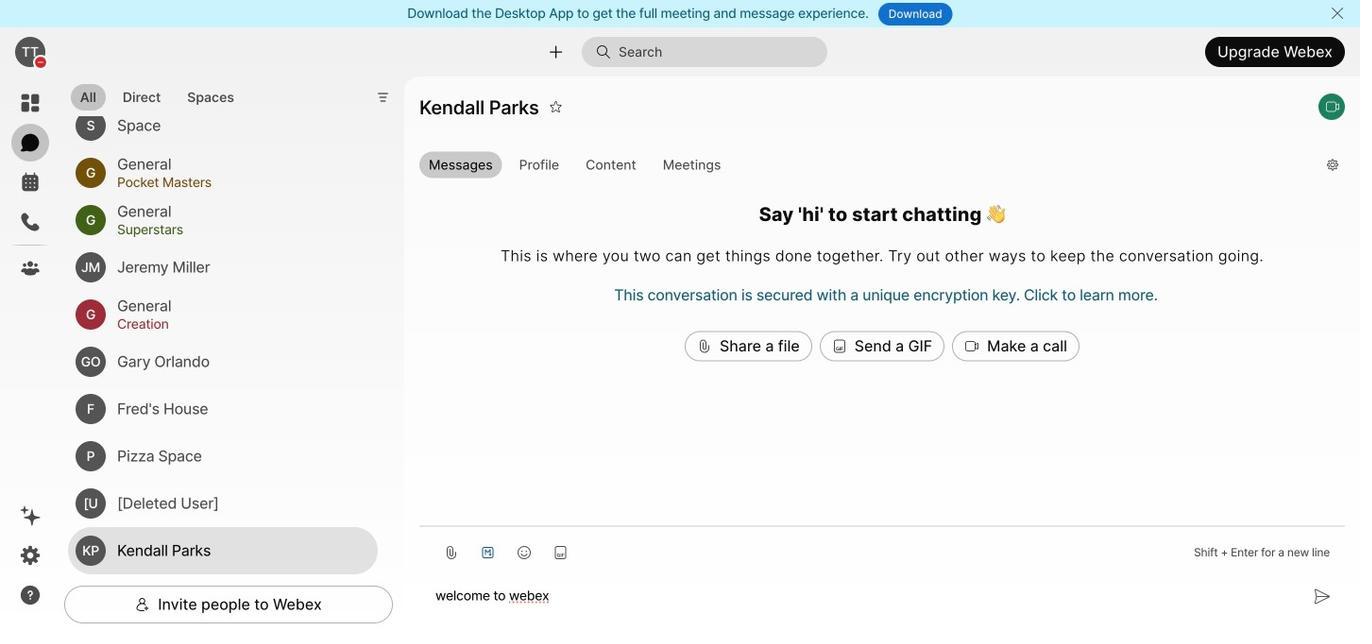 Task type: locate. For each thing, give the bounding box(es) containing it.
group
[[420, 152, 1312, 182]]

1 vertical spatial wrapper image
[[965, 339, 980, 354]]

message composer toolbar element
[[420, 527, 1345, 571]]

gifs image
[[553, 545, 568, 560]]

send message image
[[1315, 589, 1330, 604]]

cancel_16 image
[[1330, 6, 1345, 21]]

tab list
[[66, 73, 248, 116]]

general list item
[[68, 149, 378, 197], [68, 197, 378, 244], [68, 291, 378, 338]]

filter by image
[[375, 90, 391, 105]]

general list item down superstars element
[[68, 291, 378, 338]]

teams, has no new notifications image
[[19, 257, 42, 280]]

navigation
[[0, 77, 60, 631]]

connect people image
[[547, 43, 565, 61]]

markdown image
[[481, 545, 496, 560]]

wrapper image
[[596, 44, 619, 60], [697, 339, 712, 354], [832, 339, 847, 354], [135, 597, 150, 612]]

kendall parks, you have a draft message list item
[[68, 527, 378, 575]]

dashboard image
[[19, 92, 42, 114]]

general list item down pocket masters element
[[68, 197, 378, 244]]

wrapper image
[[34, 56, 47, 69], [965, 339, 980, 354]]

what's new image
[[19, 505, 42, 527]]

pocket masters element
[[117, 172, 355, 193]]

0 horizontal spatial wrapper image
[[34, 56, 47, 69]]

general list item up superstars element
[[68, 149, 378, 197]]

jeremy miller list item
[[68, 244, 378, 291]]

view space settings image
[[1327, 150, 1340, 180]]

1 general list item from the top
[[68, 149, 378, 197]]



Task type: describe. For each thing, give the bounding box(es) containing it.
space list item
[[68, 102, 378, 149]]

pizza space list item
[[68, 433, 378, 480]]

0 vertical spatial wrapper image
[[34, 56, 47, 69]]

meetings image
[[19, 171, 42, 194]]

gary orlando list item
[[68, 338, 378, 386]]

emoji image
[[517, 545, 532, 560]]

1 horizontal spatial wrapper image
[[965, 339, 980, 354]]

3 general list item from the top
[[68, 291, 378, 338]]

fred's house list item
[[68, 386, 378, 433]]

creation element
[[117, 314, 355, 335]]

messaging, has no new notifications image
[[19, 131, 42, 154]]

calls image
[[19, 211, 42, 233]]

2 general list item from the top
[[68, 197, 378, 244]]

add to favorites image
[[550, 92, 563, 122]]

webex tab list
[[11, 84, 49, 287]]

help image
[[19, 584, 42, 607]]

[deleted user] list item
[[68, 480, 378, 527]]

superstars element
[[117, 219, 355, 240]]

settings image
[[19, 544, 42, 567]]

call on webex image
[[1326, 99, 1341, 114]]

file attachment image
[[444, 545, 459, 560]]



Task type: vqa. For each thing, say whether or not it's contained in the screenshot.
teams list list
no



